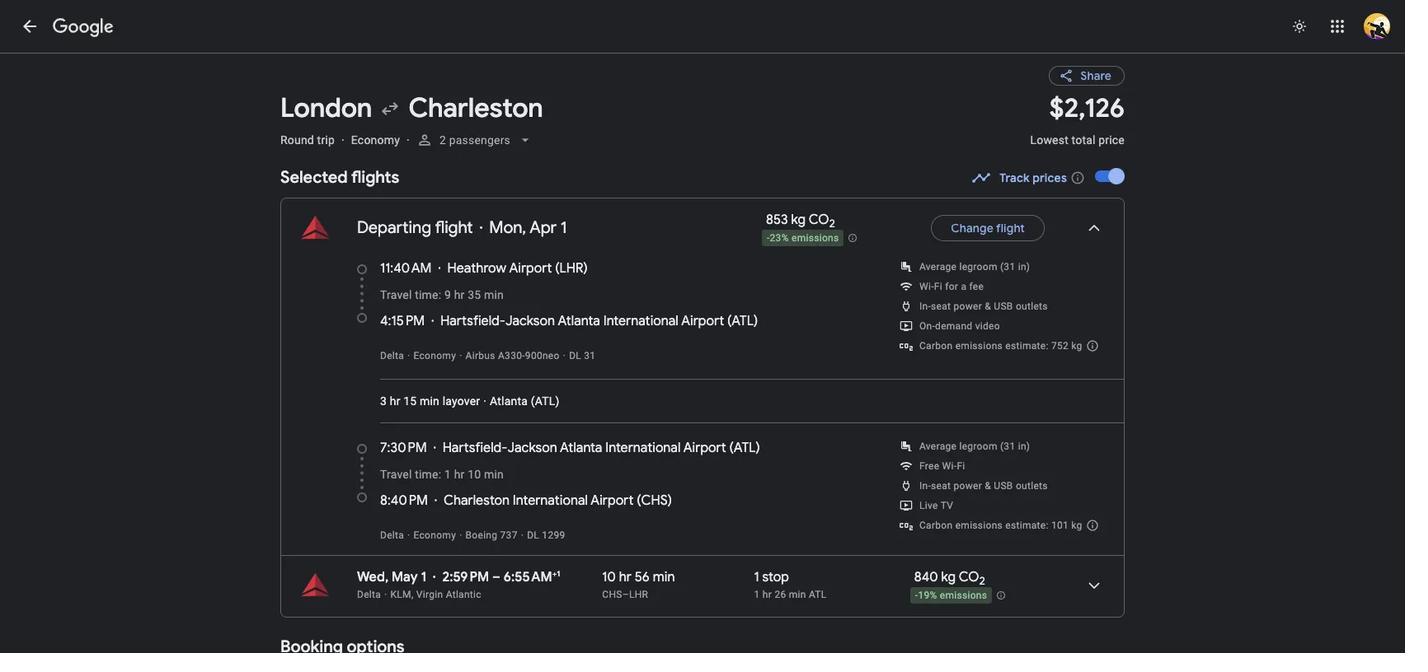 Task type: describe. For each thing, give the bounding box(es) containing it.
1 for stop
[[754, 590, 760, 601]]

$2,126
[[1050, 92, 1125, 125]]

 image for heathrow
[[563, 351, 566, 362]]

demand
[[935, 321, 973, 332]]

1 stop 1 hr 26 min atl
[[754, 570, 827, 601]]

heathrow airport (lhr)
[[447, 261, 588, 277]]

– inside the "10 hr 56 min chs – lhr"
[[622, 590, 629, 601]]

10 hr 56 min chs – lhr
[[602, 570, 675, 601]]

– inside 2:59 pm – 6:55 am +1
[[492, 570, 501, 586]]

4:15 pm
[[380, 313, 425, 330]]

Arrival time: 6:55 AM on  Thursday, May 2. text field
[[504, 569, 560, 586]]

change flight
[[951, 221, 1025, 236]]

legroom for hartsfield-jackson atlanta international airport (atl)
[[959, 262, 997, 273]]

travel time: 1 hr 10 min
[[380, 469, 504, 482]]

outlets for charleston international airport (chs)
[[1016, 481, 1048, 492]]

atlanta for 7:30 pm
[[560, 440, 602, 457]]

delta for 8:40 pm
[[380, 530, 404, 542]]

atlantic
[[446, 590, 481, 601]]

840 kg co 2
[[914, 570, 985, 589]]

in- for (atl)
[[919, 301, 931, 313]]

prices
[[1033, 171, 1067, 186]]

atlanta (atl)
[[490, 395, 559, 408]]

(atl) for 7:30 pm
[[729, 440, 760, 457]]

departing
[[357, 218, 431, 238]]

klm,
[[390, 590, 414, 601]]

hartsfield- for 4:15 pm
[[440, 313, 505, 330]]

main content containing london
[[280, 53, 1136, 654]]

35
[[468, 289, 481, 302]]

15
[[403, 395, 417, 408]]

(31 for charleston international airport (chs)
[[1000, 441, 1015, 453]]

legroom for charleston international airport (chs)
[[959, 441, 997, 453]]

estimate: for charleston international airport (chs)
[[1005, 520, 1049, 532]]

0 vertical spatial  image
[[407, 134, 410, 147]]

layover
[[443, 395, 480, 408]]

(atl) for 4:15 pm
[[727, 313, 758, 330]]

& for hartsfield-jackson atlanta international airport (atl)
[[985, 301, 991, 313]]

change
[[951, 221, 993, 236]]

kg inside 853 kg co 2
[[791, 212, 806, 228]]

1 vertical spatial (atl)
[[531, 395, 559, 408]]

7:30 pm
[[380, 440, 427, 457]]

departing flight
[[357, 218, 473, 238]]

carbon emissions estimate: 101 kg
[[919, 520, 1082, 532]]

time: for 8:40 pm
[[415, 469, 441, 482]]

101
[[1051, 520, 1069, 532]]

11:40 am
[[380, 261, 432, 277]]

on-
[[919, 321, 935, 332]]

Departure time: 2:59 PM. text field
[[442, 570, 489, 586]]

international for 4:15 pm
[[603, 313, 678, 330]]

lowest
[[1030, 134, 1069, 147]]

flight for change flight
[[996, 221, 1025, 236]]

on-demand video
[[919, 321, 1000, 332]]

min inside the "10 hr 56 min chs – lhr"
[[653, 570, 675, 586]]

selected flights
[[280, 167, 399, 188]]

track
[[1000, 171, 1030, 186]]

in) for (atl)
[[1018, 262, 1030, 273]]

900neo
[[525, 351, 560, 362]]

fee
[[969, 281, 984, 293]]

travel for 7:30 pm
[[380, 469, 412, 482]]

round
[[280, 134, 314, 147]]

charleston for charleston international airport (chs)
[[444, 493, 510, 510]]

2 vertical spatial international
[[513, 493, 588, 510]]

london
[[280, 92, 372, 125]]

1 vertical spatial atlanta
[[490, 395, 528, 408]]

mon,
[[489, 218, 526, 238]]

wi-fi for a fee
[[919, 281, 984, 293]]

(chs)
[[637, 493, 672, 510]]

passengers
[[449, 134, 510, 147]]

layover (1 of 1) is a 1 hr 26 min layover at hartsfield-jackson atlanta international airport in atlanta. element
[[754, 589, 906, 602]]

free
[[919, 461, 939, 473]]

hr for travel time: 9 hr 35 min
[[454, 289, 465, 302]]

23%
[[770, 233, 789, 244]]

power for (atl)
[[954, 301, 982, 313]]

9
[[444, 289, 451, 302]]

2 passengers button
[[410, 120, 540, 160]]

chs
[[602, 590, 622, 601]]

2 for 853
[[829, 217, 835, 231]]

min right 15
[[420, 395, 440, 408]]

26
[[775, 590, 786, 601]]

(31 for hartsfield-jackson atlanta international airport (atl)
[[1000, 262, 1015, 273]]

share button
[[1049, 66, 1125, 86]]

boeing
[[466, 530, 497, 542]]

 image for round trip
[[341, 134, 345, 147]]

kg right 752
[[1071, 341, 1082, 352]]

2:59 pm
[[442, 570, 489, 586]]

mon, apr 1
[[489, 218, 567, 238]]

56
[[635, 570, 650, 586]]

carbon emissions estimate: 752 kg
[[919, 341, 1082, 352]]

go back image
[[20, 16, 40, 36]]

in- for (chs)
[[919, 481, 931, 492]]

(lhr)
[[555, 261, 588, 277]]

dl 31
[[569, 351, 596, 362]]

0 vertical spatial fi
[[934, 281, 942, 293]]

2126 us dollars element
[[1050, 92, 1125, 125]]

for
[[945, 281, 958, 293]]

wed,
[[357, 570, 389, 586]]

min for 1 stop 1 hr 26 min atl
[[789, 590, 806, 601]]

in-seat power & usb outlets for (atl)
[[919, 301, 1048, 313]]

seat for (chs)
[[931, 481, 951, 492]]

economy for 7:30 pm
[[414, 530, 456, 542]]

estimate: for hartsfield-jackson atlanta international airport (atl)
[[1005, 341, 1049, 352]]

3
[[380, 395, 387, 408]]

840
[[914, 570, 938, 586]]

6:55 am
[[504, 570, 552, 586]]

Departure time: 7:30 PM. text field
[[380, 440, 427, 457]]

average legroom (31 in) for (chs)
[[919, 441, 1030, 453]]

average for hartsfield-jackson atlanta international airport (atl)
[[919, 262, 957, 273]]

10 inside the "10 hr 56 min chs – lhr"
[[602, 570, 616, 586]]

outlets for hartsfield-jackson atlanta international airport (atl)
[[1016, 301, 1048, 313]]

1 stop flight. element
[[754, 570, 789, 589]]

carbon for (chs)
[[919, 520, 953, 532]]

learn more about tracked prices image
[[1070, 171, 1085, 186]]

min for travel time: 1 hr 10 min
[[484, 469, 504, 482]]

airbus a330-900neo
[[466, 351, 560, 362]]

economy for 11:40 am
[[414, 351, 456, 362]]

flight for departing flight
[[435, 218, 473, 238]]

trip
[[317, 134, 335, 147]]

virgin
[[416, 590, 443, 601]]

8:40 pm
[[380, 493, 428, 510]]

Arrival time: 8:40 PM. text field
[[380, 493, 428, 510]]

delta for 4:15 pm
[[380, 351, 404, 362]]

live
[[919, 501, 938, 512]]

+1
[[552, 569, 560, 580]]

1 horizontal spatial  image
[[480, 219, 483, 238]]

share
[[1080, 68, 1112, 83]]

kg right 101
[[1071, 520, 1082, 532]]

1 horizontal spatial wi-
[[942, 461, 957, 473]]

travel time: 9 hr 35 min
[[380, 289, 504, 302]]



Task type: locate. For each thing, give the bounding box(es) containing it.
1 power from the top
[[954, 301, 982, 313]]

2 power from the top
[[954, 481, 982, 492]]

hartsfield-jackson atlanta international airport (atl) for 4:15 pm
[[440, 313, 758, 330]]

0 horizontal spatial -
[[767, 233, 770, 244]]

10 up the chs
[[602, 570, 616, 586]]

1 legroom from the top
[[959, 262, 997, 273]]

hr
[[454, 289, 465, 302], [390, 395, 400, 408], [454, 469, 465, 482], [619, 570, 632, 586], [763, 590, 772, 601]]

1 (31 from the top
[[1000, 262, 1015, 273]]

legroom up fee
[[959, 262, 997, 273]]

charleston international airport (chs)
[[444, 493, 672, 510]]

 image
[[407, 134, 410, 147], [563, 351, 566, 362], [521, 530, 524, 542]]

& up carbon emissions estimate: 101 kilograms element
[[985, 481, 991, 492]]

outlets
[[1016, 301, 1048, 313], [1016, 481, 1048, 492]]

1 average from the top
[[919, 262, 957, 273]]

fi right free
[[957, 461, 965, 473]]

2 vertical spatial (atl)
[[729, 440, 760, 457]]

0 vertical spatial -
[[767, 233, 770, 244]]

1 vertical spatial time:
[[415, 469, 441, 482]]

international for 7:30 pm
[[605, 440, 681, 457]]

1 vertical spatial 2
[[829, 217, 835, 231]]

0 vertical spatial &
[[985, 301, 991, 313]]

0 vertical spatial average
[[919, 262, 957, 273]]

klm, virgin atlantic
[[390, 590, 481, 601]]

2 travel from the top
[[380, 469, 412, 482]]

0 vertical spatial co
[[809, 212, 829, 228]]

1 vertical spatial in-
[[919, 481, 931, 492]]

delta down 8:40 pm text box
[[380, 530, 404, 542]]

usb for charleston international airport (chs)
[[994, 481, 1013, 492]]

loading results progress bar
[[0, 53, 1405, 56]]

co for 853 kg co
[[809, 212, 829, 228]]

economy up 3 hr 15 min layover
[[414, 351, 456, 362]]

1 in) from the top
[[1018, 262, 1030, 273]]

2 average from the top
[[919, 441, 957, 453]]

stop
[[762, 570, 789, 586]]

average legroom (31 in)
[[919, 262, 1030, 273], [919, 441, 1030, 453]]

charleston inside list
[[444, 493, 510, 510]]

3 hr 15 min layover
[[380, 395, 480, 408]]

853 kg co 2
[[766, 212, 835, 231]]

Departure time: 11:40 AM. text field
[[380, 261, 432, 277]]

1 vertical spatial fi
[[957, 461, 965, 473]]

London to Charleston and back text field
[[280, 92, 1010, 125]]

min up boeing 737
[[484, 469, 504, 482]]

list
[[281, 199, 1124, 618]]

apr
[[530, 218, 557, 238]]

 image
[[341, 134, 345, 147], [480, 219, 483, 238], [483, 395, 487, 408]]

carbon emissions estimate: 752 kilograms element
[[919, 341, 1082, 352]]

co up -19% emissions
[[959, 570, 979, 586]]

2 horizontal spatial  image
[[483, 395, 487, 408]]

2 vertical spatial  image
[[483, 395, 487, 408]]

travel down 7:30 pm
[[380, 469, 412, 482]]

flights
[[351, 167, 399, 188]]

1 in- from the top
[[919, 301, 931, 313]]

2 left passengers
[[439, 134, 446, 147]]

0 vertical spatial international
[[603, 313, 678, 330]]

1 horizontal spatial co
[[959, 570, 979, 586]]

- for 840 kg co
[[915, 591, 918, 602]]

min right 26
[[789, 590, 806, 601]]

0 horizontal spatial wi-
[[919, 281, 934, 293]]

jackson
[[505, 313, 555, 330], [508, 440, 557, 457]]

0 vertical spatial –
[[492, 570, 501, 586]]

a
[[961, 281, 967, 293]]

kg up -23% emissions
[[791, 212, 806, 228]]

1 vertical spatial jackson
[[508, 440, 557, 457]]

2 inside popup button
[[439, 134, 446, 147]]

hartsfield- down the 35
[[440, 313, 505, 330]]

0 vertical spatial wi-
[[919, 281, 934, 293]]

power down the a
[[954, 301, 982, 313]]

&
[[985, 301, 991, 313], [985, 481, 991, 492]]

0 horizontal spatial  image
[[407, 134, 410, 147]]

1 vertical spatial economy
[[414, 351, 456, 362]]

1 seat from the top
[[931, 301, 951, 313]]

Arrival time: 4:15 PM. text field
[[380, 313, 425, 330]]

1 travel from the top
[[380, 289, 412, 302]]

usb for hartsfield-jackson atlanta international airport (atl)
[[994, 301, 1013, 313]]

in-seat power & usb outlets for (chs)
[[919, 481, 1048, 492]]

$2,126 lowest total price
[[1030, 92, 1125, 147]]

in-seat power & usb outlets up tv
[[919, 481, 1048, 492]]

1 outlets from the top
[[1016, 301, 1048, 313]]

hartsfield-jackson atlanta international airport (atl) for 7:30 pm
[[443, 440, 760, 457]]

1 vertical spatial in)
[[1018, 441, 1030, 453]]

hartsfield-
[[440, 313, 505, 330], [443, 440, 508, 457]]

10 up boeing on the left bottom of page
[[468, 469, 481, 482]]

wed, may 1
[[357, 570, 426, 586]]

2 inside 840 kg co 2
[[979, 575, 985, 589]]

 image left 2 passengers
[[407, 134, 410, 147]]

none text field containing $2,126
[[1030, 92, 1125, 162]]

2 vertical spatial delta
[[357, 590, 381, 601]]

airbus
[[466, 351, 495, 362]]

average legroom (31 in) for (atl)
[[919, 262, 1030, 273]]

1 vertical spatial seat
[[931, 481, 951, 492]]

853
[[766, 212, 788, 228]]

seat for (atl)
[[931, 301, 951, 313]]

in- up the live
[[919, 481, 931, 492]]

charleston up boeing on the left bottom of page
[[444, 493, 510, 510]]

2 (31 from the top
[[1000, 441, 1015, 453]]

2 vertical spatial 2
[[979, 575, 985, 589]]

1 horizontal spatial  image
[[521, 530, 524, 542]]

(31
[[1000, 262, 1015, 273], [1000, 441, 1015, 453]]

jackson for 7:30 pm
[[508, 440, 557, 457]]

1 vertical spatial delta
[[380, 530, 404, 542]]

0 vertical spatial economy
[[351, 134, 400, 147]]

in- up on-
[[919, 301, 931, 313]]

a330-
[[498, 351, 525, 362]]

 image right trip
[[341, 134, 345, 147]]

0 vertical spatial 2
[[439, 134, 446, 147]]

0 horizontal spatial 2
[[439, 134, 446, 147]]

hartsfield-jackson atlanta international airport (atl) up charleston international airport (chs)
[[443, 440, 760, 457]]

time: up 8:40 pm
[[415, 469, 441, 482]]

economy up the flights
[[351, 134, 400, 147]]

1 carbon from the top
[[919, 341, 953, 352]]

1 horizontal spatial 10
[[602, 570, 616, 586]]

2 horizontal spatial 2
[[979, 575, 985, 589]]

jackson up 900neo
[[505, 313, 555, 330]]

selected
[[280, 167, 348, 188]]

charleston up 2 passengers
[[408, 92, 543, 125]]

1 vertical spatial wi-
[[942, 461, 957, 473]]

1 horizontal spatial fi
[[957, 461, 965, 473]]

2 vertical spatial economy
[[414, 530, 456, 542]]

2 outlets from the top
[[1016, 481, 1048, 492]]

10
[[468, 469, 481, 482], [602, 570, 616, 586]]

hr for 1 stop 1 hr 26 min atl
[[763, 590, 772, 601]]

estimate: left 101
[[1005, 520, 1049, 532]]

video
[[975, 321, 1000, 332]]

0 vertical spatial charleston
[[408, 92, 543, 125]]

wi- right free
[[942, 461, 957, 473]]

seat down wi-fi for a fee
[[931, 301, 951, 313]]

–
[[492, 570, 501, 586], [622, 590, 629, 601]]

change appearance image
[[1280, 7, 1319, 46]]

2 in- from the top
[[919, 481, 931, 492]]

– right 2:59 pm
[[492, 570, 501, 586]]

total
[[1072, 134, 1096, 147]]

estimate:
[[1005, 341, 1049, 352], [1005, 520, 1049, 532]]

2 inside 853 kg co 2
[[829, 217, 835, 231]]

total duration 10 hr 56 min. element
[[602, 570, 754, 589]]

2:59 pm – 6:55 am +1
[[442, 569, 560, 586]]

2 seat from the top
[[931, 481, 951, 492]]

0 vertical spatial in-seat power & usb outlets
[[919, 301, 1048, 313]]

1 vertical spatial co
[[959, 570, 979, 586]]

0 horizontal spatial fi
[[934, 281, 942, 293]]

co for 840 kg co
[[959, 570, 979, 586]]

outlets up carbon emissions estimate: 752 kilograms element
[[1016, 301, 1048, 313]]

power down free wi-fi
[[954, 481, 982, 492]]

jackson for 4:15 pm
[[505, 313, 555, 330]]

1
[[560, 218, 567, 238], [444, 469, 451, 482], [421, 570, 426, 586], [754, 570, 759, 586], [754, 590, 760, 601]]

1 vertical spatial outlets
[[1016, 481, 1048, 492]]

-19% emissions
[[915, 591, 987, 602]]

price
[[1099, 134, 1125, 147]]

0 vertical spatial usb
[[994, 301, 1013, 313]]

(atl)
[[727, 313, 758, 330], [531, 395, 559, 408], [729, 440, 760, 457]]

atlanta for 4:15 pm
[[558, 313, 600, 330]]

 image right 737
[[521, 530, 524, 542]]

737
[[500, 530, 518, 542]]

wi- left for
[[919, 281, 934, 293]]

in-seat power & usb outlets
[[919, 301, 1048, 313], [919, 481, 1048, 492]]

-23% emissions
[[767, 233, 839, 244]]

co up -23% emissions
[[809, 212, 829, 228]]

1 vertical spatial legroom
[[959, 441, 997, 453]]

2 up -23% emissions
[[829, 217, 835, 231]]

carbon down live tv at bottom right
[[919, 520, 953, 532]]

1 vertical spatial &
[[985, 481, 991, 492]]

1 vertical spatial 10
[[602, 570, 616, 586]]

0 vertical spatial legroom
[[959, 262, 997, 273]]

0 vertical spatial delta
[[380, 351, 404, 362]]

 image for 3 hr 15 min layover
[[483, 395, 487, 408]]

hr for travel time: 1 hr 10 min
[[454, 469, 465, 482]]

carbon
[[919, 341, 953, 352], [919, 520, 953, 532]]

1 vertical spatial charleston
[[444, 493, 510, 510]]

0 vertical spatial in)
[[1018, 262, 1030, 273]]

usb up video
[[994, 301, 1013, 313]]

2 for 840
[[979, 575, 985, 589]]

2 time: from the top
[[415, 469, 441, 482]]

carbon emissions estimate: 101 kilograms element
[[919, 520, 1082, 532]]

power for (chs)
[[954, 481, 982, 492]]

carbon for (atl)
[[919, 341, 953, 352]]

min right 56
[[653, 570, 675, 586]]

1 vertical spatial –
[[622, 590, 629, 601]]

delta down 4:15 pm text box
[[380, 351, 404, 362]]

1 & from the top
[[985, 301, 991, 313]]

live tv
[[919, 501, 953, 512]]

time:
[[415, 289, 441, 302], [415, 469, 441, 482]]

travel up 4:15 pm
[[380, 289, 412, 302]]

international
[[603, 313, 678, 330], [605, 440, 681, 457], [513, 493, 588, 510]]

 image for hartsfield-
[[521, 530, 524, 542]]

0 vertical spatial 10
[[468, 469, 481, 482]]

- down 840
[[915, 591, 918, 602]]

charleston
[[408, 92, 543, 125], [444, 493, 510, 510]]

flight up the heathrow
[[435, 218, 473, 238]]

dl 1299
[[527, 530, 565, 542]]

1 time: from the top
[[415, 289, 441, 302]]

1 usb from the top
[[994, 301, 1013, 313]]

kg inside 840 kg co 2
[[941, 570, 956, 586]]

hartsfield- up travel time: 1 hr 10 min
[[443, 440, 508, 457]]

kg
[[791, 212, 806, 228], [1071, 341, 1082, 352], [1071, 520, 1082, 532], [941, 570, 956, 586]]

(31 down "change flight" button
[[1000, 262, 1015, 273]]

min
[[484, 289, 504, 302], [420, 395, 440, 408], [484, 469, 504, 482], [653, 570, 675, 586], [789, 590, 806, 601]]

0 vertical spatial carbon
[[919, 341, 953, 352]]

legroom up free wi-fi
[[959, 441, 997, 453]]

hartsfield-jackson atlanta international airport (atl)
[[440, 313, 758, 330], [443, 440, 760, 457]]

1 vertical spatial international
[[605, 440, 681, 457]]

None text field
[[1030, 92, 1125, 162]]

time: left 9
[[415, 289, 441, 302]]

min for travel time: 9 hr 35 min
[[484, 289, 504, 302]]

2 estimate: from the top
[[1005, 520, 1049, 532]]

usb up carbon emissions estimate: 101 kilograms element
[[994, 481, 1013, 492]]

1 vertical spatial estimate:
[[1005, 520, 1049, 532]]

- for 853 kg co
[[767, 233, 770, 244]]

hartsfield-jackson atlanta international airport (atl) up dl 31
[[440, 313, 758, 330]]

1 horizontal spatial –
[[622, 590, 629, 601]]

1 vertical spatial average
[[919, 441, 957, 453]]

0 vertical spatial hartsfield-jackson atlanta international airport (atl)
[[440, 313, 758, 330]]

atlanta up charleston international airport (chs)
[[560, 440, 602, 457]]

1 horizontal spatial 2
[[829, 217, 835, 231]]

0 vertical spatial travel
[[380, 289, 412, 302]]

time: for 4:15 pm
[[415, 289, 441, 302]]

co inside 840 kg co 2
[[959, 570, 979, 586]]

1 vertical spatial travel
[[380, 469, 412, 482]]

atlanta down a330-
[[490, 395, 528, 408]]

0 vertical spatial seat
[[931, 301, 951, 313]]

tv
[[941, 501, 953, 512]]

2 vertical spatial  image
[[521, 530, 524, 542]]

average legroom (31 in) up fee
[[919, 262, 1030, 273]]

1 vertical spatial (31
[[1000, 441, 1015, 453]]

1 horizontal spatial flight
[[996, 221, 1025, 236]]

2 in) from the top
[[1018, 441, 1030, 453]]

0 horizontal spatial  image
[[341, 134, 345, 147]]

1 in-seat power & usb outlets from the top
[[919, 301, 1048, 313]]

0 horizontal spatial flight
[[435, 218, 473, 238]]

atl
[[809, 590, 827, 601]]

1 vertical spatial in-seat power & usb outlets
[[919, 481, 1048, 492]]

0 vertical spatial average legroom (31 in)
[[919, 262, 1030, 273]]

heathrow
[[447, 261, 506, 277]]

kg up -19% emissions
[[941, 570, 956, 586]]

1 vertical spatial hartsfield-
[[443, 440, 508, 457]]

19%
[[918, 591, 937, 602]]

average legroom (31 in) up free wi-fi
[[919, 441, 1030, 453]]

1 vertical spatial usb
[[994, 481, 1013, 492]]

(31 up carbon emissions estimate: 101 kg
[[1000, 441, 1015, 453]]

1 vertical spatial -
[[915, 591, 918, 602]]

average up free wi-fi
[[919, 441, 957, 453]]

1 vertical spatial  image
[[480, 219, 483, 238]]

& up video
[[985, 301, 991, 313]]

1 vertical spatial average legroom (31 in)
[[919, 441, 1030, 453]]

2 horizontal spatial  image
[[563, 351, 566, 362]]

& for charleston international airport (chs)
[[985, 481, 991, 492]]

flight
[[435, 218, 473, 238], [996, 221, 1025, 236]]

1 vertical spatial carbon
[[919, 520, 953, 532]]

0 vertical spatial power
[[954, 301, 982, 313]]

jackson down atlanta (atl)
[[508, 440, 557, 457]]

main content
[[280, 53, 1136, 654]]

min inside 1 stop 1 hr 26 min atl
[[789, 590, 806, 601]]

fi left for
[[934, 281, 942, 293]]

in) for (chs)
[[1018, 441, 1030, 453]]

min right the 35
[[484, 289, 504, 302]]

2 average legroom (31 in) from the top
[[919, 441, 1030, 453]]

hr inside the "10 hr 56 min chs – lhr"
[[619, 570, 632, 586]]

1 vertical spatial  image
[[563, 351, 566, 362]]

0 vertical spatial (atl)
[[727, 313, 758, 330]]

economy down 8:40 pm
[[414, 530, 456, 542]]

0 horizontal spatial 10
[[468, 469, 481, 482]]

travel for 11:40 am
[[380, 289, 412, 302]]

charleston for charleston
[[408, 92, 543, 125]]

0 vertical spatial time:
[[415, 289, 441, 302]]

list containing departing flight
[[281, 199, 1124, 618]]

co inside 853 kg co 2
[[809, 212, 829, 228]]

boeing 737
[[466, 530, 518, 542]]

2 legroom from the top
[[959, 441, 997, 453]]

in-seat power & usb outlets up video
[[919, 301, 1048, 313]]

delta down wed,
[[357, 590, 381, 601]]

track prices
[[1000, 171, 1067, 186]]

seat down free wi-fi
[[931, 481, 951, 492]]

1 for apr
[[560, 218, 567, 238]]

change flight button
[[931, 209, 1045, 248]]

0 vertical spatial in-
[[919, 301, 931, 313]]

average for charleston international airport (chs)
[[919, 441, 957, 453]]

- down 853
[[767, 233, 770, 244]]

average up wi-fi for a fee
[[919, 262, 957, 273]]

flight right change
[[996, 221, 1025, 236]]

hartsfield- for 7:30 pm
[[443, 440, 508, 457]]

in)
[[1018, 262, 1030, 273], [1018, 441, 1030, 453]]

2 vertical spatial atlanta
[[560, 440, 602, 457]]

1 average legroom (31 in) from the top
[[919, 262, 1030, 273]]

free wi-fi
[[919, 461, 965, 473]]

power
[[954, 301, 982, 313], [954, 481, 982, 492]]

 image left dl 31
[[563, 351, 566, 362]]

flight details. return flight on wednesday, may 1. leaves charleston international airport at 2:59 pm on wednesday, may 1 and arrives at heathrow airport at 6:55 am on thursday, may 2. image
[[1074, 567, 1114, 606]]

0 vertical spatial outlets
[[1016, 301, 1048, 313]]

flight inside button
[[996, 221, 1025, 236]]

0 horizontal spatial –
[[492, 570, 501, 586]]

carbon down on-
[[919, 341, 953, 352]]

 image right layover
[[483, 395, 487, 408]]

0 vertical spatial estimate:
[[1005, 341, 1049, 352]]

0 vertical spatial hartsfield-
[[440, 313, 505, 330]]

0 vertical spatial (31
[[1000, 262, 1015, 273]]

0 vertical spatial atlanta
[[558, 313, 600, 330]]

2 & from the top
[[985, 481, 991, 492]]

1 horizontal spatial -
[[915, 591, 918, 602]]

outlets up carbon emissions estimate: 101 kilograms element
[[1016, 481, 1048, 492]]

lhr
[[629, 590, 648, 601]]

travel
[[380, 289, 412, 302], [380, 469, 412, 482]]

2 usb from the top
[[994, 481, 1013, 492]]

1 estimate: from the top
[[1005, 341, 1049, 352]]

1 for time:
[[444, 469, 451, 482]]

0 vertical spatial jackson
[[505, 313, 555, 330]]

1 for may
[[421, 570, 426, 586]]

0 horizontal spatial co
[[809, 212, 829, 228]]

2 passengers
[[439, 134, 510, 147]]

0 vertical spatial  image
[[341, 134, 345, 147]]

2
[[439, 134, 446, 147], [829, 217, 835, 231], [979, 575, 985, 589]]

may
[[392, 570, 418, 586]]

-
[[767, 233, 770, 244], [915, 591, 918, 602]]

752
[[1051, 341, 1069, 352]]

hr inside 1 stop 1 hr 26 min atl
[[763, 590, 772, 601]]

round trip
[[280, 134, 335, 147]]

2 up -19% emissions
[[979, 575, 985, 589]]

estimate: left 752
[[1005, 341, 1049, 352]]

 image left mon,
[[480, 219, 483, 238]]

1 vertical spatial power
[[954, 481, 982, 492]]

2 carbon from the top
[[919, 520, 953, 532]]

– down the total duration 10 hr 56 min. element
[[622, 590, 629, 601]]

delta
[[380, 351, 404, 362], [380, 530, 404, 542], [357, 590, 381, 601]]

2 in-seat power & usb outlets from the top
[[919, 481, 1048, 492]]

in-
[[919, 301, 931, 313], [919, 481, 931, 492]]

atlanta up dl 31
[[558, 313, 600, 330]]

return flight on wednesday, may 1. leaves charleston international airport at 2:59 pm on wednesday, may 1 and arrives at heathrow airport at 6:55 am on thursday, may 2. element
[[357, 569, 560, 586]]

1 vertical spatial hartsfield-jackson atlanta international airport (atl)
[[443, 440, 760, 457]]



Task type: vqa. For each thing, say whether or not it's contained in the screenshot.
legroom for Hartsfield-Jackson Atlanta International Airport (ATL)
yes



